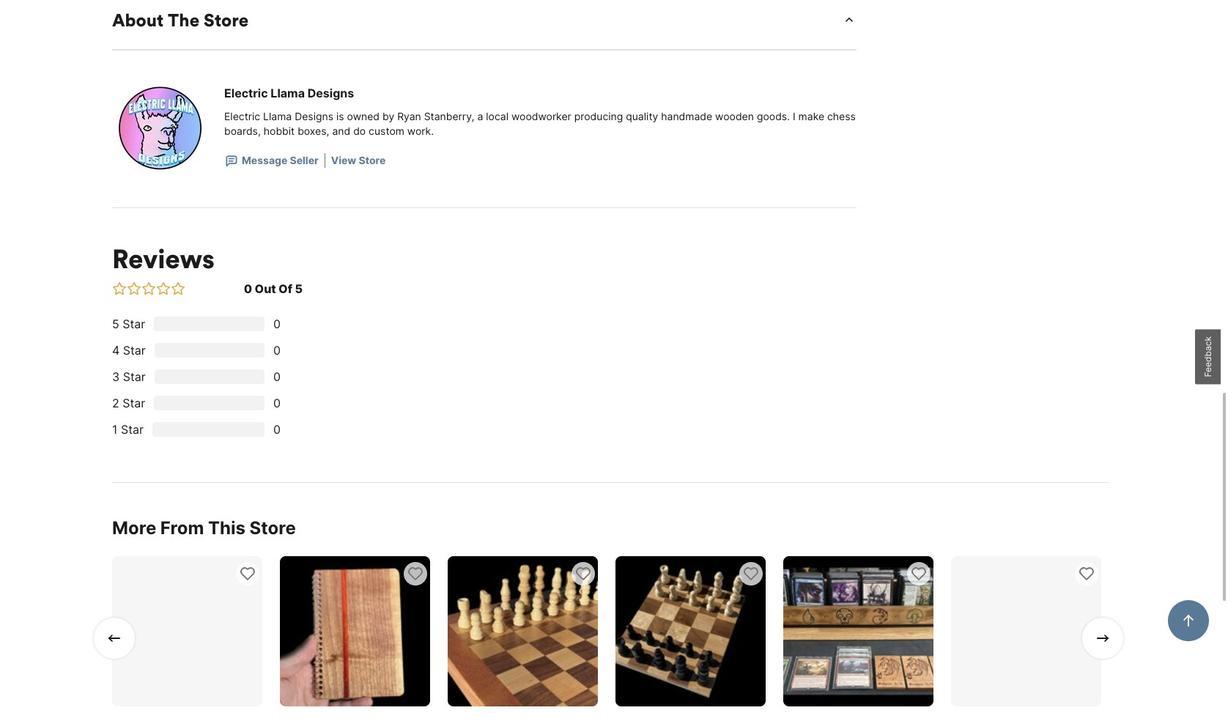 Task type: describe. For each thing, give the bounding box(es) containing it.
a
[[477, 110, 483, 122]]

1
[[112, 422, 118, 437]]

4
[[112, 343, 120, 358]]

i
[[793, 110, 796, 122]]

quality
[[626, 110, 658, 122]]

boxes,
[[298, 125, 329, 137]]

store inside button
[[359, 154, 386, 166]]

more from this store
[[112, 517, 296, 539]]

electric llama designs
[[224, 86, 354, 100]]

2
[[112, 396, 119, 410]]

0 for 3 star
[[273, 369, 281, 384]]

message
[[242, 154, 287, 166]]

wooden
[[715, 110, 754, 122]]

product name is chess attack board 5x6 maple and walnut 1.125" squares includes pieces image
[[616, 556, 766, 707]]

by
[[383, 110, 394, 122]]

2 tabler image from the left
[[127, 281, 141, 296]]

3
[[112, 369, 120, 384]]

from
[[160, 517, 204, 539]]

favorite image for product name is luxury exotic wood notebook - zebrawood, african padauk, and purple heart 4x6" portable college lined page pro artist supplies image
[[239, 565, 257, 583]]

hobbit
[[264, 125, 295, 137]]

product name is land station | deck organizer | magic the gathering | fits cards sleeves | draft station image
[[783, 556, 934, 707]]

chess
[[827, 110, 856, 122]]

product name is solid hardwood wine caddy companion | wine butler | wine bottle and glass holder | handmade | charcuterie tray image
[[951, 556, 1102, 707]]

star for 5 star
[[123, 317, 145, 331]]

stanberry,
[[424, 110, 475, 122]]

0 vertical spatial 5
[[295, 281, 303, 296]]

product name is luxury wood notebook with exotic wood accent - walnut, african padauk, and purple heart 4x6" portable college lined page pro artist supplies image
[[280, 556, 430, 707]]

the
[[168, 9, 199, 31]]

about the store button
[[112, 8, 857, 32]]

out
[[255, 281, 276, 296]]

goods.
[[757, 110, 790, 122]]

star for 2 star
[[123, 396, 145, 410]]

this
[[208, 517, 246, 539]]

electric llama designs is owned by ryan stanberry, a local woodworker producing quality handmade wooden goods. i make chess boards, hobbit boxes, and do custom work.
[[224, 110, 859, 137]]

owned
[[347, 110, 380, 122]]

5 star
[[112, 317, 145, 331]]

star for 4 star
[[123, 343, 146, 358]]

favorite image for product name is land station | deck organizer | magic the gathering | fits cards sleeves | draft station image
[[910, 565, 928, 583]]



Task type: vqa. For each thing, say whether or not it's contained in the screenshot.
Favorite image associated with The Product Name Is Chess Attack Board 5X6 Maple And Walnut 1.125" Squares Includes Pieces IMAGE
yes



Task type: locate. For each thing, give the bounding box(es) containing it.
llama
[[271, 86, 305, 100], [263, 110, 292, 122]]

2 horizontal spatial favorite image
[[910, 565, 928, 583]]

2 vertical spatial store
[[250, 517, 296, 539]]

reviews
[[112, 242, 215, 276]]

0 for 4 star
[[273, 343, 281, 358]]

1 star
[[112, 422, 144, 437]]

handmade
[[661, 110, 713, 122]]

2 horizontal spatial favorite image
[[1078, 565, 1096, 583]]

4 tabler image from the left
[[171, 281, 185, 296]]

message seller
[[242, 154, 319, 166]]

2 horizontal spatial store
[[359, 154, 386, 166]]

llama inside electric llama designs is owned by ryan stanberry, a local woodworker producing quality handmade wooden goods. i make chess boards, hobbit boxes, and do custom work.
[[263, 110, 292, 122]]

electric for electric llama designs
[[224, 86, 268, 100]]

llama for electric llama designs is owned by ryan stanberry, a local woodworker producing quality handmade wooden goods. i make chess boards, hobbit boxes, and do custom work.
[[263, 110, 292, 122]]

star for 1 star
[[121, 422, 144, 437]]

2 favorite image from the left
[[575, 565, 592, 583]]

product name is luxury exotic wood notebook - zebrawood, african padauk, and purple heart 4x6" portable college lined page pro artist supplies image
[[112, 556, 262, 707]]

1 horizontal spatial store
[[250, 517, 296, 539]]

0 for 1 star
[[273, 422, 281, 437]]

producing
[[574, 110, 623, 122]]

2 star
[[112, 396, 145, 410]]

star right 3
[[123, 369, 146, 384]]

make
[[799, 110, 825, 122]]

1 horizontal spatial favorite image
[[575, 565, 592, 583]]

designs for electric llama designs is owned by ryan stanberry, a local woodworker producing quality handmade wooden goods. i make chess boards, hobbit boxes, and do custom work.
[[295, 110, 333, 122]]

designs up the boxes,
[[295, 110, 333, 122]]

store right this
[[250, 517, 296, 539]]

about the store
[[112, 9, 249, 31]]

is
[[336, 110, 344, 122]]

1 electric from the top
[[224, 86, 268, 100]]

tabler image
[[112, 281, 127, 296], [127, 281, 141, 296], [156, 281, 171, 296], [171, 281, 185, 296]]

1 vertical spatial electric
[[224, 110, 260, 122]]

seller
[[290, 154, 319, 166]]

store right view
[[359, 154, 386, 166]]

1 tabler image from the left
[[112, 281, 127, 296]]

3 tabler image from the left
[[156, 281, 171, 296]]

designs up the 'is'
[[308, 86, 354, 100]]

favorite image for product name is luxury wood notebook with exotic wood accent - walnut, african padauk, and purple heart 4x6" portable college lined page pro artist supplies image
[[407, 565, 424, 583]]

view
[[331, 154, 356, 166]]

star up 4 star
[[123, 317, 145, 331]]

1 horizontal spatial 5
[[295, 281, 303, 296]]

0 horizontal spatial 5
[[112, 317, 119, 331]]

0 horizontal spatial favorite image
[[239, 565, 257, 583]]

favorite image for product name is solid hardwood wine caddy companion | wine butler | wine bottle and glass holder | handmade | charcuterie tray image
[[1078, 565, 1096, 583]]

tabler image
[[224, 153, 239, 168], [141, 281, 156, 296], [106, 629, 123, 647], [1094, 629, 1112, 647]]

1 favorite image from the left
[[239, 565, 257, 583]]

custom
[[369, 125, 405, 137]]

5 up 4
[[112, 317, 119, 331]]

product name is handmade wooden chess board with pieces 11x11"  black walnut maple 1.125" squares african mahogany frame image
[[448, 556, 598, 707]]

0 for 5 star
[[273, 317, 281, 331]]

favorite image for product name is handmade wooden chess board with pieces 11x11"  black walnut maple 1.125" squares african mahogany frame image
[[575, 565, 592, 583]]

3 favorite image from the left
[[1078, 565, 1096, 583]]

designs for electric llama designs
[[308, 86, 354, 100]]

3 favorite image from the left
[[910, 565, 928, 583]]

0 horizontal spatial store
[[204, 9, 249, 31]]

view store
[[331, 154, 386, 166]]

designs
[[308, 86, 354, 100], [295, 110, 333, 122]]

local
[[486, 110, 509, 122]]

1 vertical spatial 5
[[112, 317, 119, 331]]

electric for electric llama designs is owned by ryan stanberry, a local woodworker producing quality handmade wooden goods. i make chess boards, hobbit boxes, and do custom work.
[[224, 110, 260, 122]]

star for 3 star
[[123, 369, 146, 384]]

llama for electric llama designs
[[271, 86, 305, 100]]

3 star
[[112, 369, 146, 384]]

work.
[[407, 125, 434, 137]]

store inside dropdown button
[[204, 9, 249, 31]]

woodworker
[[511, 110, 572, 122]]

1 vertical spatial store
[[359, 154, 386, 166]]

1 favorite image from the left
[[407, 565, 424, 583]]

1 vertical spatial llama
[[263, 110, 292, 122]]

5
[[295, 281, 303, 296], [112, 317, 119, 331]]

and
[[332, 125, 350, 137]]

0 for 2 star
[[273, 396, 281, 410]]

boards,
[[224, 125, 261, 137]]

0 vertical spatial electric
[[224, 86, 268, 100]]

0 out of 5
[[244, 281, 303, 296]]

electric
[[224, 86, 268, 100], [224, 110, 260, 122]]

star
[[123, 317, 145, 331], [123, 343, 146, 358], [123, 369, 146, 384], [123, 396, 145, 410], [121, 422, 144, 437]]

favorite image
[[407, 565, 424, 583], [742, 565, 760, 583], [1078, 565, 1096, 583]]

store right the
[[204, 9, 249, 31]]

2 electric from the top
[[224, 110, 260, 122]]

electric inside electric llama designs is owned by ryan stanberry, a local woodworker producing quality handmade wooden goods. i make chess boards, hobbit boxes, and do custom work.
[[224, 110, 260, 122]]

favorite image
[[239, 565, 257, 583], [575, 565, 592, 583], [910, 565, 928, 583]]

about
[[112, 9, 164, 31]]

ryan
[[397, 110, 421, 122]]

1 horizontal spatial favorite image
[[742, 565, 760, 583]]

0 horizontal spatial favorite image
[[407, 565, 424, 583]]

2 favorite image from the left
[[742, 565, 760, 583]]

1 vertical spatial designs
[[295, 110, 333, 122]]

of
[[279, 281, 292, 296]]

0 vertical spatial store
[[204, 9, 249, 31]]

more
[[112, 517, 156, 539]]

0 vertical spatial designs
[[308, 86, 354, 100]]

designs inside electric llama designs is owned by ryan stanberry, a local woodworker producing quality handmade wooden goods. i make chess boards, hobbit boxes, and do custom work.
[[295, 110, 333, 122]]

product seller avatar image
[[115, 84, 203, 172]]

star right "1"
[[121, 422, 144, 437]]

do
[[353, 125, 366, 137]]

0
[[244, 281, 252, 296], [273, 317, 281, 331], [273, 343, 281, 358], [273, 369, 281, 384], [273, 396, 281, 410], [273, 422, 281, 437]]

favorite image for product name is chess attack board 5x6 maple and walnut 1.125" squares includes pieces image on the bottom right
[[742, 565, 760, 583]]

view store button
[[331, 153, 386, 168]]

star right 2
[[123, 396, 145, 410]]

4 star
[[112, 343, 146, 358]]

5 right of
[[295, 281, 303, 296]]

store
[[204, 9, 249, 31], [359, 154, 386, 166], [250, 517, 296, 539]]

0 vertical spatial llama
[[271, 86, 305, 100]]

star right 4
[[123, 343, 146, 358]]



